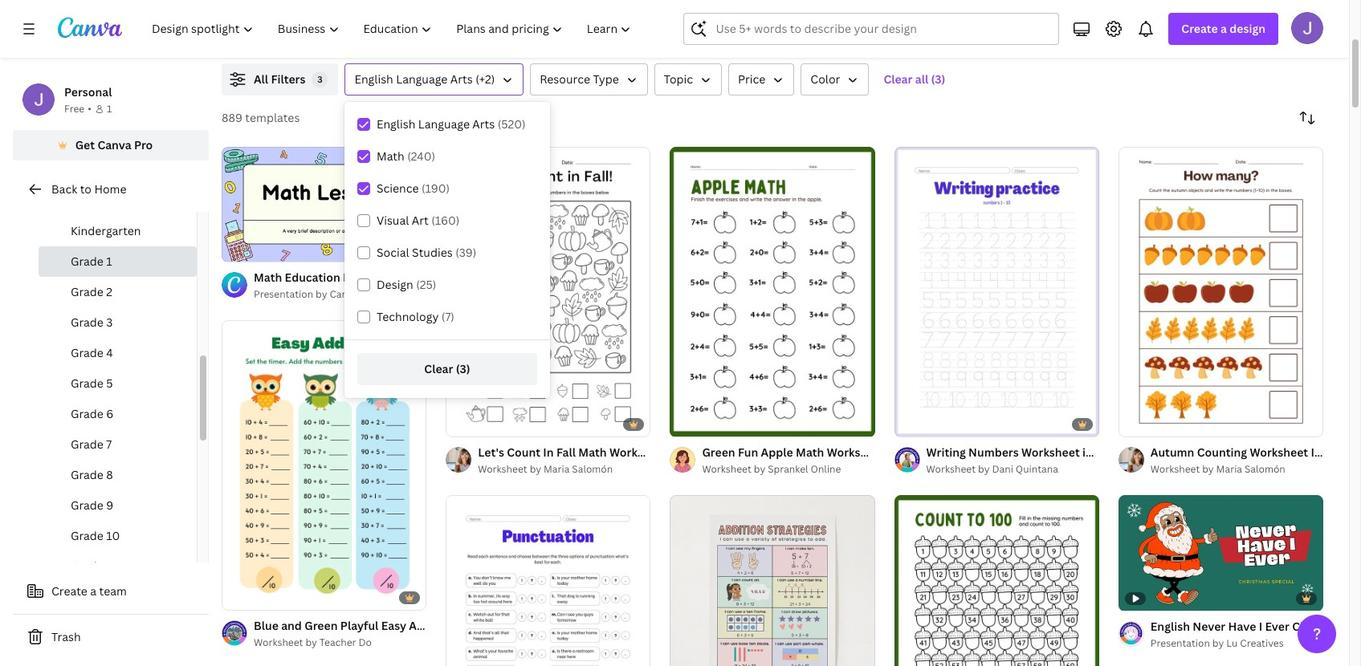Task type: describe. For each thing, give the bounding box(es) containing it.
2 worksheet by maria salomón link from the left
[[1151, 462, 1323, 478]]

create for create a design
[[1182, 21, 1218, 36]]

and
[[281, 618, 302, 634]]

create a design
[[1182, 21, 1266, 36]]

4
[[106, 345, 113, 361]]

1 of 2
[[1130, 418, 1152, 430]]

by inside writing numbers worksheet in purple white simple style worksheet by dani quintana
[[978, 463, 990, 476]]

grade 3 link
[[39, 308, 197, 338]]

green fun apple math worksheet worksheet by sprankel online
[[702, 445, 885, 476]]

kindergarten link
[[39, 216, 197, 247]]

kindergarten
[[71, 223, 141, 239]]

presentation by lu creatives
[[1151, 636, 1284, 650]]

grade 9 link
[[39, 491, 197, 521]]

punctuation worksheet in purple simple modern style image
[[446, 496, 651, 667]]

resource type button
[[530, 63, 648, 96]]

by inside blue and green playful easy addition worksheet worksheet by teacher do
[[306, 636, 317, 650]]

teacher
[[319, 636, 356, 650]]

price
[[738, 71, 766, 87]]

studies
[[412, 245, 453, 260]]

Search search field
[[716, 14, 1049, 44]]

pre-
[[71, 193, 93, 208]]

(240)
[[407, 149, 435, 164]]

back to home link
[[13, 173, 209, 206]]

jacob simon image
[[1291, 12, 1323, 44]]

grade for grade 6
[[71, 406, 104, 422]]

1 for 1
[[107, 102, 112, 116]]

grade for grade 10
[[71, 528, 104, 544]]

grade 7
[[71, 437, 112, 452]]

personal
[[64, 84, 112, 100]]

technology
[[377, 309, 439, 324]]

(3) inside clear all (3) button
[[931, 71, 946, 87]]

grade 6 link
[[39, 399, 197, 430]]

autumn counting worksheet in brown and orange illustrative style image
[[1119, 147, 1323, 437]]

889
[[222, 110, 242, 125]]

Sort by button
[[1291, 102, 1323, 134]]

grade for grade 3
[[71, 315, 104, 330]]

grade for grade 8
[[71, 467, 104, 483]]

math inside 'green fun apple math worksheet worksheet by sprankel online'
[[796, 445, 824, 460]]

1 salomón from the left
[[572, 463, 613, 476]]

resource type
[[540, 71, 619, 87]]

6
[[106, 406, 114, 422]]

english for english language arts (+2)
[[355, 71, 393, 87]]

top level navigation element
[[141, 13, 645, 45]]

english for english language arts (520)
[[377, 116, 415, 132]]

back to home
[[51, 181, 126, 197]]

topic button
[[654, 63, 722, 96]]

math education presentation skeleton in a purple white black lined style image
[[222, 147, 427, 262]]

color button
[[801, 63, 869, 96]]

(+2)
[[476, 71, 495, 87]]

english language arts (+2) button
[[345, 63, 524, 96]]

templates
[[245, 110, 300, 125]]

grade for grade 1
[[71, 254, 104, 269]]

a for design
[[1221, 21, 1227, 36]]

white
[[1134, 445, 1166, 460]]

english language arts (520)
[[377, 116, 526, 132]]

of for presentation by canva creative studio
[[240, 242, 249, 254]]

8
[[106, 467, 113, 483]]

grade for grade 2
[[71, 284, 104, 300]]

design
[[1230, 21, 1266, 36]]

(190)
[[422, 181, 450, 196]]

create for create a team
[[51, 584, 87, 599]]

writing numbers worksheet in purple white simple style worksheet by dani quintana
[[926, 445, 1237, 476]]

free •
[[64, 102, 91, 116]]

easy
[[381, 618, 406, 634]]

1 of 2 link
[[1119, 147, 1323, 437]]

1 for 1 of 14
[[233, 242, 238, 254]]

design
[[377, 277, 413, 292]]

9
[[106, 498, 114, 513]]

worksheet by dani quintana link
[[926, 462, 1099, 478]]

playful
[[340, 618, 379, 634]]

grade 11 link
[[39, 552, 197, 582]]

grade 5
[[71, 376, 113, 391]]

11
[[106, 559, 118, 574]]

2 worksheet by maria salomón from the left
[[1151, 463, 1286, 476]]

grade 4 link
[[39, 338, 197, 369]]

clear (3) button
[[357, 353, 537, 385]]

1 for 1 of 2
[[1130, 418, 1134, 430]]

1 of 14 link
[[222, 147, 427, 262]]

grade for grade 7
[[71, 437, 104, 452]]

social studies (39)
[[377, 245, 477, 260]]

7
[[106, 437, 112, 452]]

creatives
[[1240, 636, 1284, 650]]

type
[[593, 71, 619, 87]]

presentation by canva creative studio link
[[254, 287, 433, 303]]

10
[[106, 528, 120, 544]]

a for team
[[90, 584, 96, 599]]

1 of 14
[[233, 242, 261, 254]]

fun
[[738, 445, 758, 460]]

green inside blue and green playful easy addition worksheet worksheet by teacher do
[[305, 618, 338, 634]]

blue and green playful easy addition worksheet link
[[254, 617, 518, 635]]

canva inside button
[[97, 137, 131, 153]]

create a design button
[[1169, 13, 1278, 45]]

arts for (+2)
[[450, 71, 473, 87]]

creative
[[361, 287, 400, 301]]

team
[[99, 584, 127, 599]]

grade 6
[[71, 406, 114, 422]]

social
[[377, 245, 409, 260]]

in
[[1083, 445, 1093, 460]]

technology (7)
[[377, 309, 454, 324]]

visual art (160)
[[377, 213, 460, 228]]

writing numbers worksheet in purple white simple style link
[[926, 444, 1237, 462]]

green fun apple math worksheet image
[[670, 147, 875, 437]]

color
[[811, 71, 840, 87]]

clear (3)
[[424, 361, 470, 377]]

numbers
[[969, 445, 1019, 460]]

addition
[[409, 618, 456, 634]]

get
[[75, 137, 95, 153]]



Task type: locate. For each thing, give the bounding box(es) containing it.
school
[[93, 193, 129, 208]]

grade 2
[[71, 284, 112, 300]]

arts for (520)
[[472, 116, 495, 132]]

1 horizontal spatial 3
[[317, 73, 323, 85]]

(7)
[[442, 309, 454, 324]]

design (25)
[[377, 277, 436, 292]]

0 horizontal spatial 2
[[106, 284, 112, 300]]

1 horizontal spatial worksheet by maria salomón
[[1151, 463, 1286, 476]]

0 vertical spatial (3)
[[931, 71, 946, 87]]

create inside dropdown button
[[1182, 21, 1218, 36]]

1 horizontal spatial create
[[1182, 21, 1218, 36]]

1 maria from the left
[[544, 463, 570, 476]]

grade left 10
[[71, 528, 104, 544]]

grade left '7'
[[71, 437, 104, 452]]

resource
[[540, 71, 590, 87]]

presentation by canva creative studio
[[254, 287, 433, 301]]

blue
[[254, 618, 279, 634]]

1 vertical spatial arts
[[472, 116, 495, 132]]

english down top level navigation element
[[355, 71, 393, 87]]

canva
[[97, 137, 131, 153], [330, 287, 358, 301]]

0 horizontal spatial worksheet by maria salomón
[[478, 463, 613, 476]]

14
[[251, 242, 261, 254]]

green
[[702, 445, 735, 460], [305, 618, 338, 634]]

1 horizontal spatial a
[[1221, 21, 1227, 36]]

1 vertical spatial language
[[418, 116, 470, 132]]

1 horizontal spatial 2
[[1148, 418, 1152, 430]]

1 horizontal spatial maria
[[1216, 463, 1242, 476]]

canva left creative
[[330, 287, 358, 301]]

language for (+2)
[[396, 71, 448, 87]]

(520)
[[498, 116, 526, 132]]

11 grade from the top
[[71, 559, 104, 574]]

green fun count to 100 math worksheet set image
[[894, 496, 1099, 667]]

1 inside "link"
[[233, 242, 238, 254]]

grade for grade 4
[[71, 345, 104, 361]]

(39)
[[455, 245, 477, 260]]

None search field
[[684, 13, 1060, 45]]

grade inside "link"
[[71, 406, 104, 422]]

studio
[[402, 287, 433, 301]]

trash
[[51, 630, 81, 645]]

language
[[396, 71, 448, 87], [418, 116, 470, 132]]

2 up grade 3 link
[[106, 284, 112, 300]]

visual
[[377, 213, 409, 228]]

2
[[106, 284, 112, 300], [1148, 418, 1152, 430]]

art
[[412, 213, 429, 228]]

0 horizontal spatial 3
[[106, 315, 113, 330]]

create a team button
[[13, 576, 209, 608]]

language inside 'english language arts (+2)' "button"
[[396, 71, 448, 87]]

0 vertical spatial arts
[[450, 71, 473, 87]]

0 horizontal spatial (3)
[[456, 361, 470, 377]]

trash link
[[13, 622, 209, 654]]

0 horizontal spatial maria
[[544, 463, 570, 476]]

arts left (520)
[[472, 116, 495, 132]]

grade left 8 at the bottom left
[[71, 467, 104, 483]]

grade for grade 5
[[71, 376, 104, 391]]

all filters
[[254, 71, 306, 87]]

get canva pro button
[[13, 130, 209, 161]]

pre-school link
[[39, 186, 197, 216]]

grade 10
[[71, 528, 120, 544]]

lu
[[1226, 636, 1238, 650]]

green fun apple math worksheet link
[[702, 444, 885, 462]]

1 vertical spatial math
[[796, 445, 824, 460]]

0 horizontal spatial salomón
[[572, 463, 613, 476]]

0 vertical spatial a
[[1221, 21, 1227, 36]]

of left 14
[[240, 242, 249, 254]]

5 grade from the top
[[71, 376, 104, 391]]

free
[[64, 102, 85, 116]]

0 vertical spatial english
[[355, 71, 393, 87]]

0 vertical spatial green
[[702, 445, 735, 460]]

0 horizontal spatial of
[[240, 242, 249, 254]]

1 vertical spatial presentation
[[1151, 636, 1210, 650]]

a left the team
[[90, 584, 96, 599]]

apple
[[761, 445, 793, 460]]

grade 5 link
[[39, 369, 197, 399]]

3 grade from the top
[[71, 315, 104, 330]]

3
[[317, 73, 323, 85], [106, 315, 113, 330]]

1 vertical spatial 3
[[106, 315, 113, 330]]

2 maria from the left
[[1216, 463, 1242, 476]]

grade down "grade 1"
[[71, 284, 104, 300]]

1 horizontal spatial (3)
[[931, 71, 946, 87]]

grade 8
[[71, 467, 113, 483]]

1 vertical spatial of
[[1137, 418, 1145, 430]]

•
[[88, 102, 91, 116]]

1 vertical spatial 2
[[1148, 418, 1152, 430]]

math (240)
[[377, 149, 435, 164]]

purple
[[1096, 445, 1132, 460]]

grade left the 9
[[71, 498, 104, 513]]

889 templates
[[222, 110, 300, 125]]

salomón
[[572, 463, 613, 476], [1245, 463, 1286, 476]]

(160)
[[431, 213, 460, 228]]

clear for clear (3)
[[424, 361, 453, 377]]

of
[[240, 242, 249, 254], [1137, 418, 1145, 430]]

0 vertical spatial canva
[[97, 137, 131, 153]]

clear all (3) button
[[876, 63, 954, 96]]

arts left (+2)
[[450, 71, 473, 87]]

back
[[51, 181, 77, 197]]

dani
[[992, 463, 1013, 476]]

green inside 'green fun apple math worksheet worksheet by sprankel online'
[[702, 445, 735, 460]]

1 vertical spatial create
[[51, 584, 87, 599]]

1 right •
[[107, 102, 112, 116]]

by
[[316, 287, 327, 301], [530, 463, 541, 476], [754, 463, 766, 476], [978, 463, 990, 476], [1202, 463, 1214, 476], [306, 636, 317, 650], [1213, 636, 1224, 650]]

2 up white
[[1148, 418, 1152, 430]]

grade for grade 9
[[71, 498, 104, 513]]

grade 2 link
[[39, 277, 197, 308]]

1 horizontal spatial canva
[[330, 287, 358, 301]]

4 grade from the top
[[71, 345, 104, 361]]

1 worksheet by maria salomón from the left
[[478, 463, 613, 476]]

green up teacher
[[305, 618, 338, 634]]

grade down grade 2
[[71, 315, 104, 330]]

pre-school
[[71, 193, 129, 208]]

presentation left lu at the bottom
[[1151, 636, 1210, 650]]

1 vertical spatial a
[[90, 584, 96, 599]]

math left (240)
[[377, 149, 405, 164]]

3 filter options selected element
[[312, 71, 328, 88]]

1 left 14
[[233, 242, 238, 254]]

grade for grade 11
[[71, 559, 104, 574]]

language for (520)
[[418, 116, 470, 132]]

1 horizontal spatial green
[[702, 445, 735, 460]]

1 horizontal spatial clear
[[884, 71, 913, 87]]

1 worksheet by maria salomón link from the left
[[478, 462, 651, 478]]

1 grade from the top
[[71, 254, 104, 269]]

filters
[[271, 71, 306, 87]]

pastel simple math addition strategies poster image
[[670, 496, 875, 667]]

by inside 'green fun apple math worksheet worksheet by sprankel online'
[[754, 463, 766, 476]]

get canva pro
[[75, 137, 153, 153]]

0 vertical spatial create
[[1182, 21, 1218, 36]]

of up white
[[1137, 418, 1145, 430]]

(3) inside clear (3) button
[[456, 361, 470, 377]]

1 vertical spatial clear
[[424, 361, 453, 377]]

topic
[[664, 71, 693, 87]]

presentation for presentation by lu creatives
[[1151, 636, 1210, 650]]

english up math (240)
[[377, 116, 415, 132]]

0 vertical spatial presentation
[[254, 287, 313, 301]]

english inside "button"
[[355, 71, 393, 87]]

1 horizontal spatial presentation
[[1151, 636, 1210, 650]]

create down grade 11
[[51, 584, 87, 599]]

create left the design
[[1182, 21, 1218, 36]]

0 horizontal spatial canva
[[97, 137, 131, 153]]

of inside "link"
[[240, 242, 249, 254]]

pro
[[134, 137, 153, 153]]

grade 7 link
[[39, 430, 197, 460]]

canva left pro at the top left
[[97, 137, 131, 153]]

grade up grade 2
[[71, 254, 104, 269]]

6 grade from the top
[[71, 406, 104, 422]]

grade
[[71, 254, 104, 269], [71, 284, 104, 300], [71, 315, 104, 330], [71, 345, 104, 361], [71, 376, 104, 391], [71, 406, 104, 422], [71, 437, 104, 452], [71, 467, 104, 483], [71, 498, 104, 513], [71, 528, 104, 544], [71, 559, 104, 574]]

0 horizontal spatial worksheet by maria salomón link
[[478, 462, 651, 478]]

1 down kindergarten
[[106, 254, 112, 269]]

blue and green playful easy addition worksheet worksheet by teacher do
[[254, 618, 518, 650]]

grade left 5
[[71, 376, 104, 391]]

a left the design
[[1221, 21, 1227, 36]]

5
[[106, 376, 113, 391]]

a
[[1221, 21, 1227, 36], [90, 584, 96, 599]]

8 grade from the top
[[71, 467, 104, 483]]

clear for clear all (3)
[[884, 71, 913, 87]]

presentation for presentation by canva creative studio
[[254, 287, 313, 301]]

0 vertical spatial math
[[377, 149, 405, 164]]

3 up 4
[[106, 315, 113, 330]]

0 vertical spatial clear
[[884, 71, 913, 87]]

0 horizontal spatial math
[[377, 149, 405, 164]]

9 grade from the top
[[71, 498, 104, 513]]

1 vertical spatial english
[[377, 116, 415, 132]]

0 vertical spatial 2
[[106, 284, 112, 300]]

clear down (7)
[[424, 361, 453, 377]]

1 vertical spatial green
[[305, 618, 338, 634]]

do
[[359, 636, 372, 650]]

of for worksheet by maria salomón
[[1137, 418, 1145, 430]]

clear left all
[[884, 71, 913, 87]]

0 vertical spatial language
[[396, 71, 448, 87]]

2 grade from the top
[[71, 284, 104, 300]]

grade 3
[[71, 315, 113, 330]]

writing numbers worksheet in purple white simple style image
[[894, 147, 1099, 437]]

home
[[94, 181, 126, 197]]

presentation down 14
[[254, 287, 313, 301]]

grade 11
[[71, 559, 118, 574]]

math up online
[[796, 445, 824, 460]]

grade left 4
[[71, 345, 104, 361]]

arts inside 'english language arts (+2)' "button"
[[450, 71, 473, 87]]

grade up create a team
[[71, 559, 104, 574]]

all
[[254, 71, 268, 87]]

1 vertical spatial (3)
[[456, 361, 470, 377]]

0 vertical spatial 3
[[317, 73, 323, 85]]

2 salomón from the left
[[1245, 463, 1286, 476]]

1 horizontal spatial worksheet by maria salomón link
[[1151, 462, 1323, 478]]

clear
[[884, 71, 913, 87], [424, 361, 453, 377]]

create inside button
[[51, 584, 87, 599]]

writing
[[926, 445, 966, 460]]

blue and green playful easy addition worksheet image
[[222, 320, 427, 610]]

1 horizontal spatial math
[[796, 445, 824, 460]]

3 right filters
[[317, 73, 323, 85]]

create
[[1182, 21, 1218, 36], [51, 584, 87, 599]]

0 horizontal spatial green
[[305, 618, 338, 634]]

0 horizontal spatial clear
[[424, 361, 453, 377]]

science (190)
[[377, 181, 450, 196]]

0 horizontal spatial create
[[51, 584, 87, 599]]

10 grade from the top
[[71, 528, 104, 544]]

0 vertical spatial of
[[240, 242, 249, 254]]

a inside dropdown button
[[1221, 21, 1227, 36]]

0 horizontal spatial presentation
[[254, 287, 313, 301]]

worksheet by teacher do link
[[254, 635, 427, 651]]

1 vertical spatial canva
[[330, 287, 358, 301]]

let's count in fall math worksheet in monochromatic illustrative style image
[[446, 147, 651, 437]]

0 horizontal spatial a
[[90, 584, 96, 599]]

1
[[107, 102, 112, 116], [233, 242, 238, 254], [106, 254, 112, 269], [1130, 418, 1134, 430]]

green left the fun
[[702, 445, 735, 460]]

language up (240)
[[418, 116, 470, 132]]

1 horizontal spatial of
[[1137, 418, 1145, 430]]

grade 1
[[71, 254, 112, 269]]

a inside button
[[90, 584, 96, 599]]

presentation
[[254, 287, 313, 301], [1151, 636, 1210, 650]]

language up english language arts (520)
[[396, 71, 448, 87]]

1 up white
[[1130, 418, 1134, 430]]

grade 4
[[71, 345, 113, 361]]

grade left 6
[[71, 406, 104, 422]]

create a team
[[51, 584, 127, 599]]

math
[[377, 149, 405, 164], [796, 445, 824, 460]]

7 grade from the top
[[71, 437, 104, 452]]

1 horizontal spatial salomón
[[1245, 463, 1286, 476]]



Task type: vqa. For each thing, say whether or not it's contained in the screenshot.
Fun
yes



